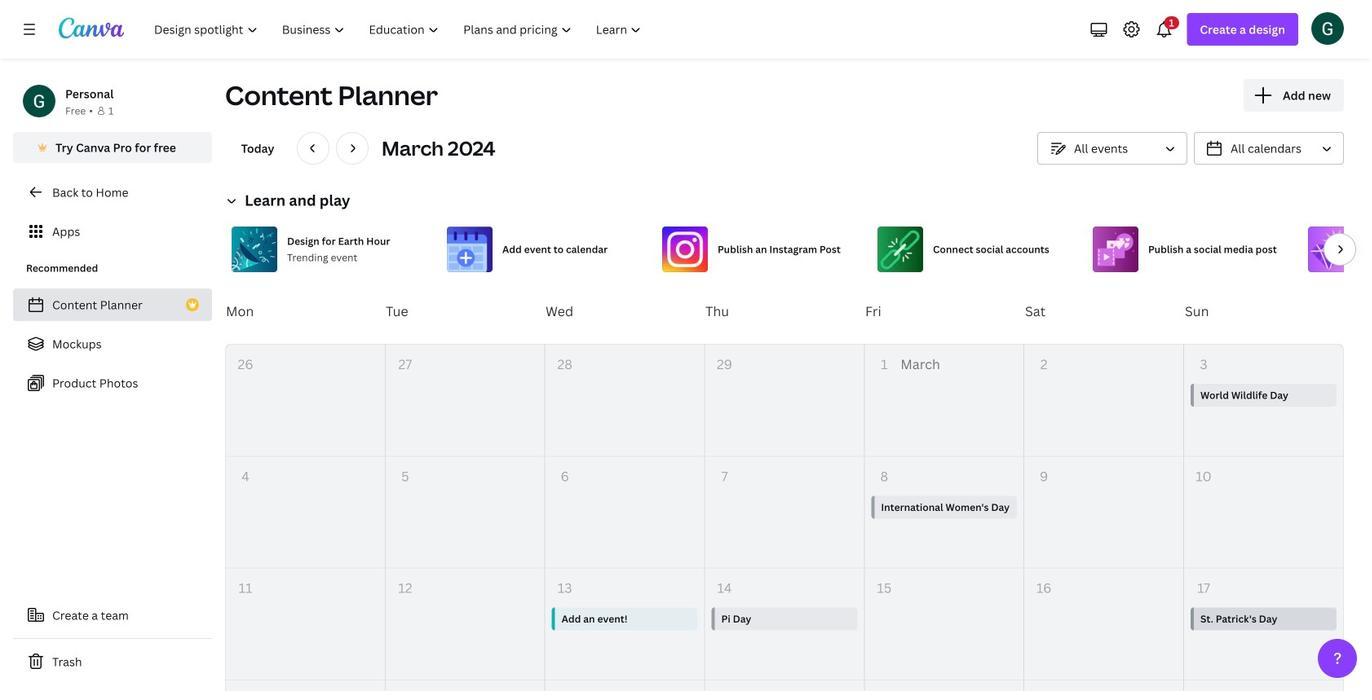 Task type: vqa. For each thing, say whether or not it's contained in the screenshot.
Greg Robinson Icon
yes



Task type: locate. For each thing, give the bounding box(es) containing it.
top level navigation element
[[144, 13, 655, 46]]

thursday column header
[[705, 279, 864, 344]]

row
[[225, 279, 1344, 344], [226, 345, 1343, 457], [226, 457, 1343, 569], [226, 569, 1343, 681], [226, 681, 1343, 692]]

monday column header
[[225, 279, 385, 344]]

list
[[13, 289, 212, 400]]



Task type: describe. For each thing, give the bounding box(es) containing it.
greg robinson image
[[1311, 12, 1344, 45]]

saturday column header
[[1024, 279, 1184, 344]]

sunday column header
[[1184, 279, 1344, 344]]

friday column header
[[864, 279, 1024, 344]]

tuesday column header
[[385, 279, 545, 344]]

wednesday column header
[[545, 279, 705, 344]]



